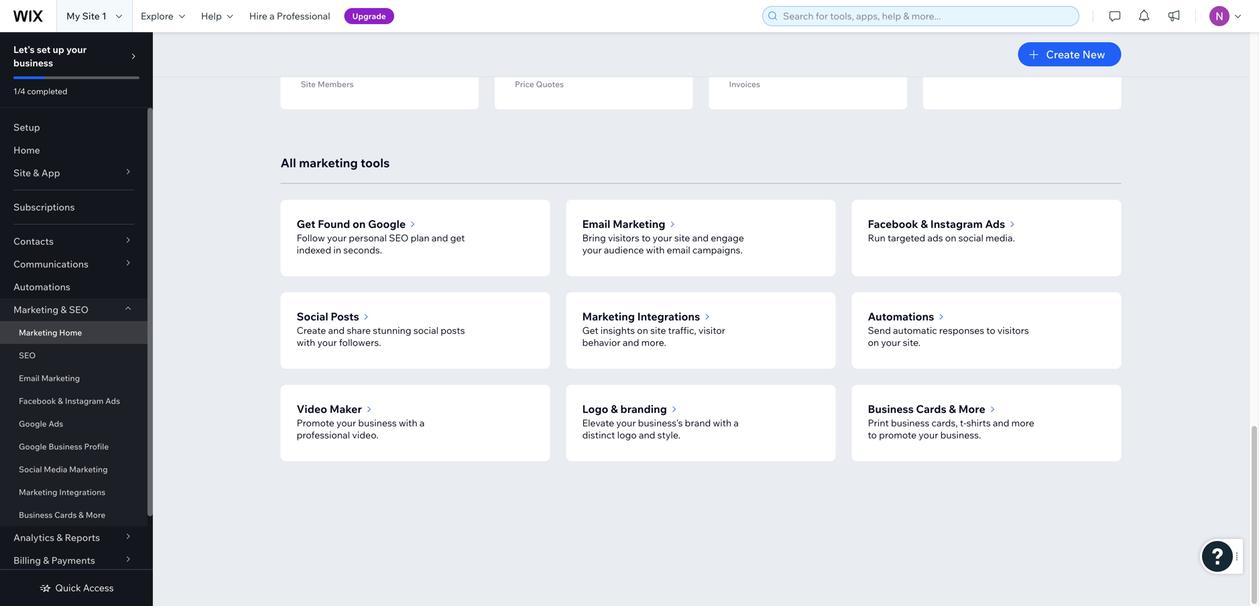 Task type: vqa. For each thing, say whether or not it's contained in the screenshot.
list
no



Task type: describe. For each thing, give the bounding box(es) containing it.
more.
[[641, 337, 666, 348]]

up inside invoices set up automation
[[780, 70, 794, 84]]

facebook & instagram ads link
[[0, 390, 148, 412]]

get for get found on google
[[297, 217, 316, 231]]

set up automation button for members
[[301, 65, 459, 89]]

site inside get insights on site traffic, visitor behavior and more.
[[650, 325, 666, 336]]

followers.
[[339, 337, 381, 348]]

2 vertical spatial business
[[19, 510, 53, 520]]

profile
[[84, 442, 109, 452]]

share
[[347, 325, 371, 336]]

quotes
[[536, 79, 564, 89]]

app
[[41, 167, 60, 179]]

targeted
[[888, 232, 926, 244]]

google for google business profile
[[19, 442, 47, 452]]

and inside create and share stunning social posts with your followers.
[[328, 325, 345, 336]]

stunning
[[373, 325, 411, 336]]

in
[[333, 244, 341, 256]]

and inside 'elevate your business's brand with a distinct logo and style.'
[[639, 429, 656, 441]]

contacts
[[13, 235, 54, 247]]

integrations inside sidebar element
[[59, 487, 105, 497]]

set for price quotes
[[546, 70, 563, 84]]

let's
[[13, 44, 35, 55]]

marketing up insights
[[582, 310, 635, 323]]

0 vertical spatial business
[[868, 402, 914, 416]]

marketing
[[299, 155, 358, 170]]

follow
[[297, 232, 325, 244]]

payments
[[51, 555, 95, 566]]

& down automations link
[[61, 304, 67, 316]]

0 horizontal spatial seo
[[19, 350, 36, 360]]

explore for explore
[[141, 10, 174, 22]]

business inside let's set up your business
[[13, 57, 53, 69]]

logo & branding
[[582, 402, 667, 416]]

0 vertical spatial home
[[13, 144, 40, 156]]

0 vertical spatial integrations
[[637, 310, 700, 323]]

1 horizontal spatial site
[[82, 10, 100, 22]]

video.
[[352, 429, 379, 441]]

facebook & instagram ads inside 'link'
[[19, 396, 120, 406]]

shirts
[[967, 417, 991, 429]]

run
[[868, 232, 886, 244]]

analytics & reports button
[[0, 526, 148, 549]]

responses
[[940, 325, 985, 336]]

customers
[[771, 0, 824, 7]]

send automatic responses to visitors on your site.
[[868, 325, 1029, 348]]

billing & payments
[[13, 555, 95, 566]]

analytics
[[13, 532, 54, 544]]

your inside promote your business with a professional video.
[[337, 417, 356, 429]]

your inside let's set up your business
[[66, 44, 87, 55]]

1/4 completed
[[13, 86, 67, 96]]

on inside the send automatic responses to visitors on your site.
[[868, 337, 879, 348]]

media.
[[986, 232, 1015, 244]]

social posts
[[297, 310, 359, 323]]

my
[[66, 10, 80, 22]]

t-
[[960, 417, 967, 429]]

invoices
[[729, 79, 760, 89]]

business inside promote your business with a professional video.
[[358, 417, 397, 429]]

engage
[[711, 232, 744, 244]]

email marketing inside sidebar element
[[19, 373, 80, 383]]

posts
[[441, 325, 465, 336]]

0 horizontal spatial ads
[[49, 419, 63, 429]]

marketing integrations inside sidebar element
[[19, 487, 105, 497]]

explore more automations
[[990, 30, 1056, 60]]

billing
[[13, 555, 41, 566]]

0 vertical spatial google
[[368, 217, 406, 231]]

marketing & seo button
[[0, 298, 148, 321]]

marketing inside dropdown button
[[13, 304, 58, 316]]

visitors inside bring visitors to your site and engage your audience with email campaigns.
[[608, 232, 640, 244]]

up for site members
[[351, 70, 366, 84]]

completed
[[27, 86, 67, 96]]

hire a professional link
[[241, 0, 338, 32]]

quick access
[[55, 582, 114, 594]]

print business cards, t-shirts and more to promote your business.
[[868, 417, 1035, 441]]

a inside hire a professional link
[[270, 10, 275, 22]]

week
[[835, 0, 862, 7]]

& up reports
[[79, 510, 84, 520]]

your inside the send automatic responses to visitors on your site.
[[881, 337, 901, 348]]

on inside get insights on site traffic, visitor behavior and more.
[[637, 325, 648, 336]]

elevate
[[582, 417, 614, 429]]

automation inside invoices set up automation
[[797, 70, 857, 84]]

business's
[[638, 417, 683, 429]]

visitors inside the send automatic responses to visitors on your site.
[[998, 325, 1029, 336]]

billing & payments button
[[0, 549, 148, 572]]

& right logo
[[611, 402, 618, 416]]

social for social posts
[[297, 310, 328, 323]]

0 vertical spatial business cards & more
[[868, 402, 986, 416]]

marketing home link
[[0, 321, 148, 344]]

set up automation for members
[[332, 70, 428, 84]]

site & app button
[[0, 162, 148, 184]]

access
[[83, 582, 114, 594]]

1 vertical spatial business
[[49, 442, 82, 452]]

& right billing
[[43, 555, 49, 566]]

get for get insights on site traffic, visitor behavior and more.
[[582, 325, 599, 336]]

video maker
[[297, 402, 362, 416]]

instagram inside 'link'
[[65, 396, 104, 406]]

due
[[814, 10, 833, 23]]

get
[[450, 232, 465, 244]]

your inside 'elevate your business's brand with a distinct logo and style.'
[[617, 417, 636, 429]]

setup
[[13, 121, 40, 133]]

marketing down media
[[19, 487, 57, 497]]

get found on google
[[297, 217, 406, 231]]

to inside bring visitors to your site and engage your audience with email campaigns.
[[642, 232, 651, 244]]

& up ads
[[921, 217, 928, 231]]

google for google ads
[[19, 419, 47, 429]]

site for site members
[[301, 79, 316, 89]]

social for social posts
[[414, 325, 439, 336]]

remind customers a week before invoice is due
[[729, 0, 862, 23]]

social for social media marketing
[[19, 464, 42, 474]]

print
[[868, 417, 889, 429]]

distinct
[[582, 429, 615, 441]]

quick
[[55, 582, 81, 594]]

business cards & more link
[[0, 504, 148, 526]]

explore for explore more automations
[[990, 30, 1027, 44]]

site & app
[[13, 167, 60, 179]]

new
[[1083, 48, 1106, 61]]

price
[[515, 79, 534, 89]]

seo inside the follow your personal seo plan and get indexed in seconds.
[[389, 232, 409, 244]]

marketing home
[[19, 328, 82, 338]]

0 vertical spatial instagram
[[931, 217, 983, 231]]

ads inside 'link'
[[105, 396, 120, 406]]

facebook inside 'link'
[[19, 396, 56, 406]]

a inside remind customers a week before invoice is due
[[826, 0, 832, 7]]

up for price quotes
[[566, 70, 580, 84]]

behavior
[[582, 337, 621, 348]]

with inside create and share stunning social posts with your followers.
[[297, 337, 315, 348]]

site inside bring visitors to your site and engage your audience with email campaigns.
[[675, 232, 690, 244]]

automatic
[[893, 325, 937, 336]]

automations link
[[0, 276, 148, 298]]

help button
[[193, 0, 241, 32]]

1 vertical spatial more
[[959, 402, 986, 416]]

email
[[667, 244, 691, 256]]

google ads link
[[0, 412, 148, 435]]

subscriptions
[[13, 201, 75, 213]]

setup link
[[0, 116, 148, 139]]

marketing down marketing & seo
[[19, 328, 57, 338]]

social for facebook & instagram ads
[[959, 232, 984, 244]]

email marketing link
[[0, 367, 148, 390]]

hire a professional
[[249, 10, 330, 22]]

marketing & seo
[[13, 304, 89, 316]]

invoices set up automation
[[729, 70, 857, 89]]

style.
[[658, 429, 681, 441]]

0 vertical spatial facebook & instagram ads
[[868, 217, 1005, 231]]

video
[[297, 402, 327, 416]]

found
[[318, 217, 350, 231]]



Task type: locate. For each thing, give the bounding box(es) containing it.
0 horizontal spatial home
[[13, 144, 40, 156]]

3 automation from the left
[[797, 70, 857, 84]]

marketing up "facebook & instagram ads" 'link'
[[41, 373, 80, 383]]

and inside print business cards, t-shirts and more to promote your business.
[[993, 417, 1010, 429]]

business up promote
[[891, 417, 930, 429]]

plan
[[411, 232, 430, 244]]

visitors up the audience
[[608, 232, 640, 244]]

create down social posts
[[297, 325, 326, 336]]

2 horizontal spatial business
[[891, 417, 930, 429]]

2 horizontal spatial ads
[[985, 217, 1005, 231]]

on up more.
[[637, 325, 648, 336]]

1 horizontal spatial create
[[1046, 48, 1080, 61]]

0 vertical spatial site
[[82, 10, 100, 22]]

1 horizontal spatial business cards & more
[[868, 402, 986, 416]]

promote
[[879, 429, 917, 441]]

and up campaigns.
[[692, 232, 709, 244]]

1 vertical spatial site
[[650, 325, 666, 336]]

instagram up google ads link
[[65, 396, 104, 406]]

2 set up automation button from the left
[[515, 65, 673, 89]]

and inside get insights on site traffic, visitor behavior and more.
[[623, 337, 639, 348]]

communications button
[[0, 253, 148, 276]]

to up the audience
[[642, 232, 651, 244]]

1 horizontal spatial marketing integrations
[[582, 310, 700, 323]]

social left posts
[[297, 310, 328, 323]]

1 horizontal spatial automation
[[583, 70, 642, 84]]

0 horizontal spatial up
[[351, 70, 366, 84]]

2 vertical spatial automations
[[868, 310, 934, 323]]

0 horizontal spatial integrations
[[59, 487, 105, 497]]

and down social posts
[[328, 325, 345, 336]]

email up bring
[[582, 217, 611, 231]]

a inside promote your business with a professional video.
[[420, 417, 425, 429]]

1 vertical spatial visitors
[[998, 325, 1029, 336]]

site up more.
[[650, 325, 666, 336]]

site left 1
[[82, 10, 100, 22]]

automation for site members
[[368, 70, 428, 84]]

and
[[432, 232, 448, 244], [692, 232, 709, 244], [328, 325, 345, 336], [623, 337, 639, 348], [993, 417, 1010, 429], [639, 429, 656, 441]]

0 vertical spatial more
[[1029, 30, 1056, 44]]

seo down 'marketing home'
[[19, 350, 36, 360]]

bring visitors to your site and engage your audience with email campaigns.
[[582, 232, 744, 256]]

to
[[642, 232, 651, 244], [987, 325, 996, 336], [868, 429, 877, 441]]

business up 'social media marketing'
[[49, 442, 82, 452]]

create inside create and share stunning social posts with your followers.
[[297, 325, 326, 336]]

1 horizontal spatial get
[[582, 325, 599, 336]]

email marketing
[[582, 217, 666, 231], [19, 373, 80, 383]]

facebook & instagram ads up ads
[[868, 217, 1005, 231]]

a
[[826, 0, 832, 7], [270, 10, 275, 22], [420, 417, 425, 429], [734, 417, 739, 429]]

0 vertical spatial site
[[675, 232, 690, 244]]

and left more
[[993, 417, 1010, 429]]

social media marketing link
[[0, 458, 148, 481]]

business down the let's
[[13, 57, 53, 69]]

on right ads
[[945, 232, 957, 244]]

0 horizontal spatial set up automation
[[332, 70, 428, 84]]

1 vertical spatial to
[[987, 325, 996, 336]]

create
[[1046, 48, 1080, 61], [297, 325, 326, 336]]

your up in
[[327, 232, 347, 244]]

and down insights
[[623, 337, 639, 348]]

google ads
[[19, 419, 63, 429]]

0 horizontal spatial create
[[297, 325, 326, 336]]

home up "seo" link
[[59, 328, 82, 338]]

more up the 'create new'
[[1029, 30, 1056, 44]]

1 set up automation button from the left
[[301, 65, 459, 89]]

personal
[[349, 232, 387, 244]]

1 horizontal spatial set up automation
[[546, 70, 642, 84]]

Search for tools, apps, help & more... field
[[779, 7, 1075, 25]]

2 horizontal spatial seo
[[389, 232, 409, 244]]

cards up cards,
[[916, 402, 947, 416]]

0 horizontal spatial automation
[[368, 70, 428, 84]]

promote
[[297, 417, 335, 429]]

1 horizontal spatial home
[[59, 328, 82, 338]]

1 up from the left
[[351, 70, 366, 84]]

0 vertical spatial social
[[959, 232, 984, 244]]

facebook up targeted
[[868, 217, 919, 231]]

your inside print business cards, t-shirts and more to promote your business.
[[919, 429, 939, 441]]

your right up
[[66, 44, 87, 55]]

traffic,
[[668, 325, 697, 336]]

1 horizontal spatial cards
[[916, 402, 947, 416]]

elevate your business's brand with a distinct logo and style.
[[582, 417, 739, 441]]

on up personal
[[353, 217, 366, 231]]

instagram up run targeted ads on social media.
[[931, 217, 983, 231]]

0 horizontal spatial social
[[414, 325, 439, 336]]

reports
[[65, 532, 100, 544]]

0 horizontal spatial explore
[[141, 10, 174, 22]]

1 horizontal spatial visitors
[[998, 325, 1029, 336]]

google up google business profile
[[19, 419, 47, 429]]

up right quotes
[[566, 70, 580, 84]]

&
[[33, 167, 39, 179], [921, 217, 928, 231], [61, 304, 67, 316], [58, 396, 63, 406], [611, 402, 618, 416], [949, 402, 956, 416], [79, 510, 84, 520], [57, 532, 63, 544], [43, 555, 49, 566]]

2 vertical spatial site
[[13, 167, 31, 179]]

all marketing tools
[[281, 155, 390, 170]]

& left app
[[33, 167, 39, 179]]

google down "google ads" on the left bottom
[[19, 442, 47, 452]]

& inside popup button
[[33, 167, 39, 179]]

indexed
[[297, 244, 331, 256]]

0 vertical spatial automations
[[990, 46, 1055, 60]]

your inside the follow your personal seo plan and get indexed in seconds.
[[327, 232, 347, 244]]

1 horizontal spatial more
[[959, 402, 986, 416]]

1 vertical spatial cards
[[54, 510, 77, 520]]

more
[[1012, 417, 1035, 429]]

1 horizontal spatial email
[[582, 217, 611, 231]]

subscriptions link
[[0, 196, 148, 219]]

sidebar element
[[0, 32, 153, 606]]

bring
[[582, 232, 606, 244]]

1 vertical spatial automations
[[13, 281, 70, 293]]

set inside invoices set up automation
[[760, 70, 777, 84]]

2 horizontal spatial more
[[1029, 30, 1056, 44]]

business cards & more up cards,
[[868, 402, 986, 416]]

0 vertical spatial get
[[297, 217, 316, 231]]

2 set up automation from the left
[[546, 70, 642, 84]]

more up shirts
[[959, 402, 986, 416]]

marketing up the audience
[[613, 217, 666, 231]]

your down cards,
[[919, 429, 939, 441]]

and inside the follow your personal seo plan and get indexed in seconds.
[[432, 232, 448, 244]]

1 horizontal spatial social
[[959, 232, 984, 244]]

set up automation for quotes
[[546, 70, 642, 84]]

cards,
[[932, 417, 958, 429]]

3 set up automation button from the left
[[729, 65, 887, 89]]

& up cards,
[[949, 402, 956, 416]]

2 vertical spatial google
[[19, 442, 47, 452]]

1 horizontal spatial seo
[[69, 304, 89, 316]]

1 vertical spatial site
[[301, 79, 316, 89]]

& up google ads link
[[58, 396, 63, 406]]

social inside create and share stunning social posts with your followers.
[[414, 325, 439, 336]]

cards inside sidebar element
[[54, 510, 77, 520]]

0 horizontal spatial visitors
[[608, 232, 640, 244]]

seo inside dropdown button
[[69, 304, 89, 316]]

ads up the media.
[[985, 217, 1005, 231]]

upgrade button
[[344, 8, 394, 24]]

marketing integrations up get insights on site traffic, visitor behavior and more. at the bottom
[[582, 310, 700, 323]]

0 horizontal spatial get
[[297, 217, 316, 231]]

automation right quotes
[[583, 70, 642, 84]]

explore inside explore more automations
[[990, 30, 1027, 44]]

your up logo on the bottom of page
[[617, 417, 636, 429]]

to inside the send automatic responses to visitors on your site.
[[987, 325, 996, 336]]

site members
[[301, 79, 354, 89]]

site inside popup button
[[13, 167, 31, 179]]

1 horizontal spatial automations
[[868, 310, 934, 323]]

your down maker
[[337, 417, 356, 429]]

get up follow
[[297, 217, 316, 231]]

automation
[[368, 70, 428, 84], [583, 70, 642, 84], [797, 70, 857, 84]]

your inside create and share stunning social posts with your followers.
[[317, 337, 337, 348]]

your down bring
[[582, 244, 602, 256]]

& left reports
[[57, 532, 63, 544]]

set up automation button for quotes
[[515, 65, 673, 89]]

home down the setup
[[13, 144, 40, 156]]

email inside sidebar element
[[19, 373, 40, 383]]

automation down due
[[797, 70, 857, 84]]

social media marketing
[[19, 464, 108, 474]]

1 vertical spatial explore
[[990, 30, 1027, 44]]

posts
[[331, 310, 359, 323]]

2 automation from the left
[[583, 70, 642, 84]]

marketing integrations down 'social media marketing'
[[19, 487, 105, 497]]

automations inside sidebar element
[[13, 281, 70, 293]]

with inside bring visitors to your site and engage your audience with email campaigns.
[[646, 244, 665, 256]]

business up analytics
[[19, 510, 53, 520]]

facebook & instagram ads up google ads link
[[19, 396, 120, 406]]

promote your business with a professional video.
[[297, 417, 425, 441]]

1 horizontal spatial social
[[297, 310, 328, 323]]

3 up from the left
[[780, 70, 794, 84]]

integrations down social media marketing link
[[59, 487, 105, 497]]

to down print
[[868, 429, 877, 441]]

business inside print business cards, t-shirts and more to promote your business.
[[891, 417, 930, 429]]

more up reports
[[86, 510, 106, 520]]

0 horizontal spatial email marketing
[[19, 373, 80, 383]]

1 horizontal spatial explore
[[990, 30, 1027, 44]]

on
[[353, 217, 366, 231], [945, 232, 957, 244], [637, 325, 648, 336], [868, 337, 879, 348]]

with inside 'elevate your business's brand with a distinct logo and style.'
[[713, 417, 732, 429]]

ads up google ads link
[[105, 396, 120, 406]]

your up email
[[653, 232, 672, 244]]

integrations up traffic,
[[637, 310, 700, 323]]

marketing up 'marketing home'
[[13, 304, 58, 316]]

to right 'responses'
[[987, 325, 996, 336]]

0 horizontal spatial more
[[86, 510, 106, 520]]

1 set up automation from the left
[[332, 70, 428, 84]]

seo down automations link
[[69, 304, 89, 316]]

create inside button
[[1046, 48, 1080, 61]]

1 horizontal spatial email marketing
[[582, 217, 666, 231]]

tools
[[361, 155, 390, 170]]

1
[[102, 10, 107, 22]]

email up "google ads" on the left bottom
[[19, 373, 40, 383]]

professional
[[297, 429, 350, 441]]

home link
[[0, 139, 148, 162]]

1 vertical spatial integrations
[[59, 487, 105, 497]]

marketing down profile at the bottom left
[[69, 464, 108, 474]]

site for site & app
[[13, 167, 31, 179]]

2 horizontal spatial to
[[987, 325, 996, 336]]

audience
[[604, 244, 644, 256]]

1 horizontal spatial instagram
[[931, 217, 983, 231]]

set for site members
[[332, 70, 349, 84]]

facebook up "google ads" on the left bottom
[[19, 396, 56, 406]]

create and share stunning social posts with your followers.
[[297, 325, 465, 348]]

google up the follow your personal seo plan and get indexed in seconds.
[[368, 217, 406, 231]]

social inside sidebar element
[[19, 464, 42, 474]]

up
[[351, 70, 366, 84], [566, 70, 580, 84], [780, 70, 794, 84]]

professional
[[277, 10, 330, 22]]

1 horizontal spatial set up automation button
[[515, 65, 673, 89]]

site left members
[[301, 79, 316, 89]]

quick access button
[[39, 582, 114, 594]]

business up print
[[868, 402, 914, 416]]

0 vertical spatial facebook
[[868, 217, 919, 231]]

and inside bring visitors to your site and engage your audience with email campaigns.
[[692, 232, 709, 244]]

your
[[66, 44, 87, 55], [327, 232, 347, 244], [653, 232, 672, 244], [582, 244, 602, 256], [317, 337, 337, 348], [881, 337, 901, 348], [337, 417, 356, 429], [617, 417, 636, 429], [919, 429, 939, 441]]

up right invoices
[[780, 70, 794, 84]]

up
[[53, 44, 64, 55]]

0 horizontal spatial business cards & more
[[19, 510, 106, 520]]

3 set from the left
[[760, 70, 777, 84]]

0 vertical spatial social
[[297, 310, 328, 323]]

& inside 'link'
[[58, 396, 63, 406]]

business cards & more inside business cards & more link
[[19, 510, 106, 520]]

1 automation from the left
[[368, 70, 428, 84]]

0 horizontal spatial site
[[650, 325, 666, 336]]

marketing integrations link
[[0, 481, 148, 504]]

automation for price quotes
[[583, 70, 642, 84]]

social left the media.
[[959, 232, 984, 244]]

more inside explore more automations
[[1029, 30, 1056, 44]]

and down business's
[[639, 429, 656, 441]]

0 horizontal spatial email
[[19, 373, 40, 383]]

site.
[[903, 337, 921, 348]]

1 vertical spatial business cards & more
[[19, 510, 106, 520]]

2 horizontal spatial set
[[760, 70, 777, 84]]

1 set from the left
[[332, 70, 349, 84]]

send
[[868, 325, 891, 336]]

insights
[[601, 325, 635, 336]]

a inside 'elevate your business's brand with a distinct logo and style.'
[[734, 417, 739, 429]]

2 horizontal spatial up
[[780, 70, 794, 84]]

0 vertical spatial email marketing
[[582, 217, 666, 231]]

0 vertical spatial marketing integrations
[[582, 310, 700, 323]]

hire
[[249, 10, 267, 22]]

0 vertical spatial ads
[[985, 217, 1005, 231]]

social left media
[[19, 464, 42, 474]]

with inside promote your business with a professional video.
[[399, 417, 418, 429]]

branding
[[621, 402, 667, 416]]

2 up from the left
[[566, 70, 580, 84]]

seo left plan
[[389, 232, 409, 244]]

automation right members
[[368, 70, 428, 84]]

1 vertical spatial get
[[582, 325, 599, 336]]

set
[[332, 70, 349, 84], [546, 70, 563, 84], [760, 70, 777, 84]]

more inside business cards & more link
[[86, 510, 106, 520]]

run targeted ads on social media.
[[868, 232, 1015, 244]]

create for create and share stunning social posts with your followers.
[[297, 325, 326, 336]]

ads
[[928, 232, 943, 244]]

1 horizontal spatial up
[[566, 70, 580, 84]]

google business profile link
[[0, 435, 148, 458]]

business cards & more up analytics & reports
[[19, 510, 106, 520]]

2 horizontal spatial set up automation button
[[729, 65, 887, 89]]

2 horizontal spatial automation
[[797, 70, 857, 84]]

analytics & reports
[[13, 532, 100, 544]]

2 vertical spatial ads
[[49, 419, 63, 429]]

0 horizontal spatial set up automation button
[[301, 65, 459, 89]]

0 horizontal spatial instagram
[[65, 396, 104, 406]]

1 vertical spatial facebook
[[19, 396, 56, 406]]

2 horizontal spatial site
[[301, 79, 316, 89]]

visitors
[[608, 232, 640, 244], [998, 325, 1029, 336]]

ads up google business profile
[[49, 419, 63, 429]]

brand
[[685, 417, 711, 429]]

to inside print business cards, t-shirts and more to promote your business.
[[868, 429, 877, 441]]

1 vertical spatial social
[[414, 325, 439, 336]]

create new button
[[1018, 42, 1122, 66]]

1 vertical spatial social
[[19, 464, 42, 474]]

communications
[[13, 258, 89, 270]]

email marketing up "facebook & instagram ads" 'link'
[[19, 373, 80, 383]]

site up email
[[675, 232, 690, 244]]

0 horizontal spatial cards
[[54, 510, 77, 520]]

1 horizontal spatial ads
[[105, 396, 120, 406]]

1 vertical spatial instagram
[[65, 396, 104, 406]]

with
[[646, 244, 665, 256], [297, 337, 315, 348], [399, 417, 418, 429], [713, 417, 732, 429]]

ads
[[985, 217, 1005, 231], [105, 396, 120, 406], [49, 419, 63, 429]]

seo
[[389, 232, 409, 244], [69, 304, 89, 316], [19, 350, 36, 360]]

automations inside explore more automations
[[990, 46, 1055, 60]]

0 vertical spatial explore
[[141, 10, 174, 22]]

0 horizontal spatial site
[[13, 167, 31, 179]]

and left get
[[432, 232, 448, 244]]

up down upgrade
[[351, 70, 366, 84]]

cards down marketing integrations link
[[54, 510, 77, 520]]

get inside get insights on site traffic, visitor behavior and more.
[[582, 325, 599, 336]]

2 horizontal spatial automations
[[990, 46, 1055, 60]]

1 vertical spatial seo
[[69, 304, 89, 316]]

visitors right 'responses'
[[998, 325, 1029, 336]]

your down send
[[881, 337, 901, 348]]

seconds.
[[343, 244, 382, 256]]

social left posts
[[414, 325, 439, 336]]

1 vertical spatial email marketing
[[19, 373, 80, 383]]

site left app
[[13, 167, 31, 179]]

google
[[368, 217, 406, 231], [19, 419, 47, 429], [19, 442, 47, 452]]

0 horizontal spatial to
[[642, 232, 651, 244]]

invoice
[[765, 10, 801, 23]]

automations
[[990, 46, 1055, 60], [13, 281, 70, 293], [868, 310, 934, 323]]

0 horizontal spatial business
[[13, 57, 53, 69]]

explore
[[141, 10, 174, 22], [990, 30, 1027, 44]]

email
[[582, 217, 611, 231], [19, 373, 40, 383]]

your down social posts
[[317, 337, 337, 348]]

on down send
[[868, 337, 879, 348]]

email marketing up the audience
[[582, 217, 666, 231]]

business.
[[941, 429, 981, 441]]

0 vertical spatial seo
[[389, 232, 409, 244]]

follow your personal seo plan and get indexed in seconds.
[[297, 232, 465, 256]]

2 set from the left
[[546, 70, 563, 84]]

get up behavior
[[582, 325, 599, 336]]

0 vertical spatial email
[[582, 217, 611, 231]]

1 vertical spatial facebook & instagram ads
[[19, 396, 120, 406]]

1/4
[[13, 86, 25, 96]]

0 horizontal spatial social
[[19, 464, 42, 474]]

all
[[281, 155, 296, 170]]

create for create new
[[1046, 48, 1080, 61]]

set
[[37, 44, 51, 55]]

business up video.
[[358, 417, 397, 429]]

create left new
[[1046, 48, 1080, 61]]



